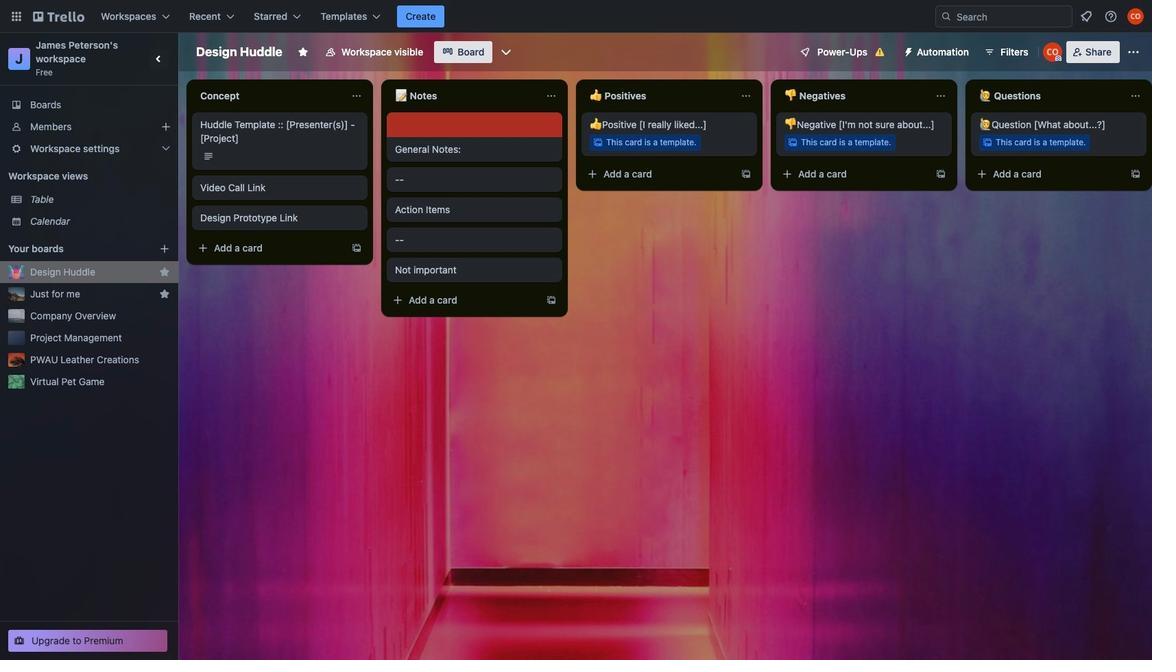 Task type: vqa. For each thing, say whether or not it's contained in the screenshot.
Search 'Field' on the top right
yes



Task type: describe. For each thing, give the bounding box(es) containing it.
search image
[[941, 11, 952, 22]]

workspace navigation collapse icon image
[[150, 49, 169, 69]]

0 horizontal spatial create from template… image
[[546, 295, 557, 306]]

0 horizontal spatial create from template… image
[[351, 243, 362, 254]]

your boards with 6 items element
[[8, 241, 139, 257]]

add board image
[[159, 244, 170, 255]]



Task type: locate. For each thing, give the bounding box(es) containing it.
None text field
[[192, 85, 346, 107], [387, 85, 541, 107], [582, 85, 736, 107], [972, 85, 1125, 107], [192, 85, 346, 107], [387, 85, 541, 107], [582, 85, 736, 107], [972, 85, 1125, 107]]

1 horizontal spatial christina overa (christinaovera) image
[[1128, 8, 1145, 25]]

0 vertical spatial christina overa (christinaovera) image
[[1128, 8, 1145, 25]]

0 vertical spatial create from template… image
[[936, 169, 947, 180]]

sm image
[[898, 41, 917, 60]]

show menu image
[[1127, 45, 1141, 59]]

1 vertical spatial create from template… image
[[546, 295, 557, 306]]

customize views image
[[500, 45, 514, 59]]

Board name text field
[[189, 41, 289, 63]]

2 starred icon image from the top
[[159, 289, 170, 300]]

starred icon image
[[159, 267, 170, 278], [159, 289, 170, 300]]

christina overa (christinaovera) image down search 'field' on the right top of page
[[1044, 43, 1063, 62]]

2 horizontal spatial create from template… image
[[1131, 169, 1142, 180]]

primary element
[[0, 0, 1153, 33]]

create from template… image
[[741, 169, 752, 180], [1131, 169, 1142, 180], [351, 243, 362, 254]]

Search field
[[952, 7, 1073, 26]]

back to home image
[[33, 5, 84, 27]]

this member is an admin of this board. image
[[1056, 56, 1062, 62]]

0 horizontal spatial christina overa (christinaovera) image
[[1044, 43, 1063, 62]]

None text field
[[777, 85, 930, 107]]

1 horizontal spatial create from template… image
[[741, 169, 752, 180]]

0 vertical spatial starred icon image
[[159, 267, 170, 278]]

star or unstar board image
[[298, 47, 309, 58]]

1 horizontal spatial create from template… image
[[936, 169, 947, 180]]

1 starred icon image from the top
[[159, 267, 170, 278]]

christina overa (christinaovera) image
[[1128, 8, 1145, 25], [1044, 43, 1063, 62]]

0 notifications image
[[1079, 8, 1095, 25]]

create from template… image
[[936, 169, 947, 180], [546, 295, 557, 306]]

1 vertical spatial christina overa (christinaovera) image
[[1044, 43, 1063, 62]]

open information menu image
[[1105, 10, 1118, 23]]

1 vertical spatial starred icon image
[[159, 289, 170, 300]]

christina overa (christinaovera) image right open information menu image on the top right of page
[[1128, 8, 1145, 25]]



